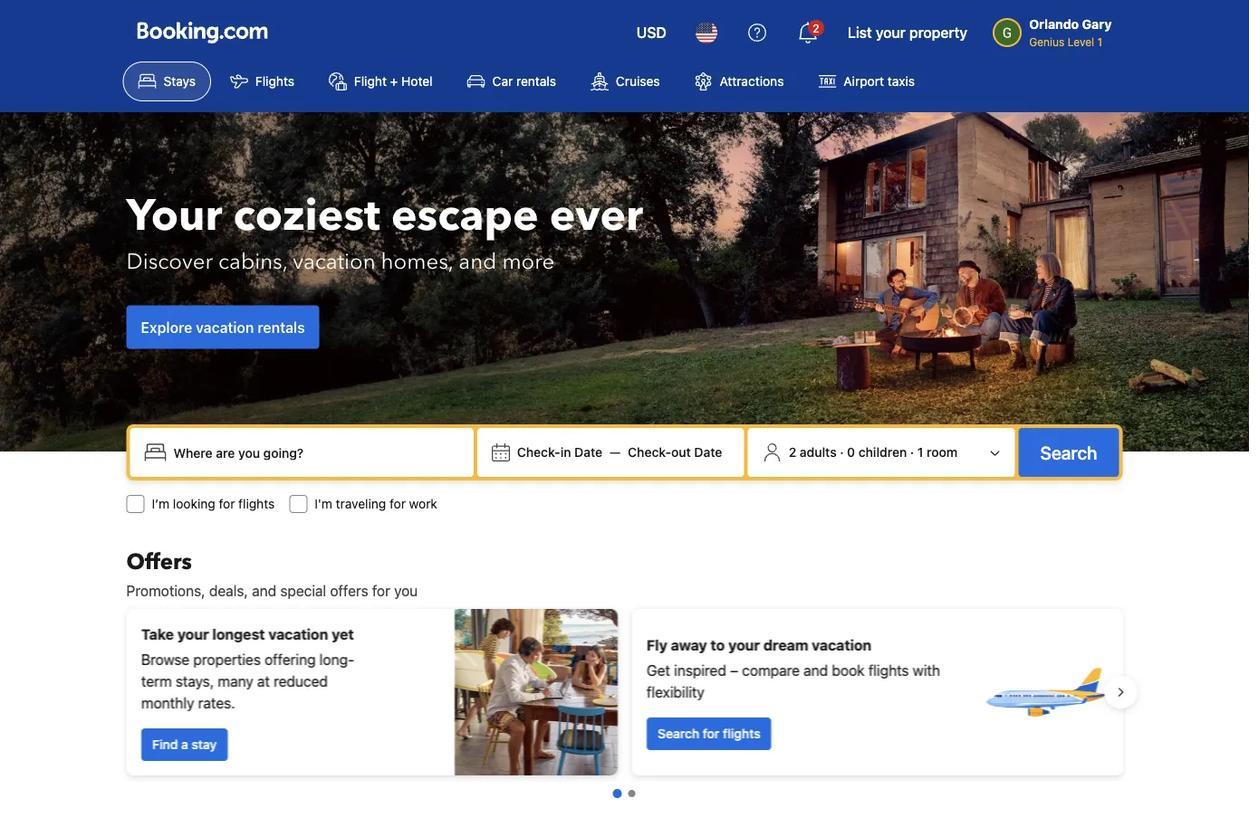 Task type: vqa. For each thing, say whether or not it's contained in the screenshot.
'AN'
no



Task type: locate. For each thing, give the bounding box(es) containing it.
and left book
[[803, 663, 828, 680]]

0 horizontal spatial 1
[[917, 445, 923, 460]]

region
[[112, 602, 1137, 784]]

away
[[671, 637, 707, 654]]

· right children
[[910, 445, 914, 460]]

2 date from the left
[[694, 445, 722, 460]]

take your longest vacation yet image
[[454, 610, 617, 776]]

room
[[927, 445, 958, 460]]

0 horizontal spatial rentals
[[258, 319, 305, 336]]

offering
[[264, 652, 315, 669]]

date
[[574, 445, 603, 460], [694, 445, 722, 460]]

0 horizontal spatial and
[[252, 583, 276, 600]]

1 horizontal spatial date
[[694, 445, 722, 460]]

and right the deals,
[[252, 583, 276, 600]]

0
[[847, 445, 855, 460]]

and
[[459, 247, 497, 277], [252, 583, 276, 600], [803, 663, 828, 680]]

car rentals
[[492, 74, 556, 89]]

work
[[409, 497, 437, 512]]

special
[[280, 583, 326, 600]]

fly away to your dream vacation get inspired – compare and book flights with flexibility
[[646, 637, 940, 702]]

stay
[[191, 738, 216, 753]]

1 horizontal spatial 2
[[813, 22, 819, 34]]

1 inside orlando gary genius level 1
[[1097, 35, 1102, 48]]

0 horizontal spatial date
[[574, 445, 603, 460]]

looking
[[173, 497, 215, 512]]

1 · from the left
[[840, 445, 844, 460]]

vacation down coziest
[[293, 247, 376, 277]]

vacation up book
[[811, 637, 871, 654]]

flights right looking on the left
[[238, 497, 275, 512]]

search inside 'search' button
[[1040, 442, 1097, 463]]

inspired
[[674, 663, 726, 680]]

1 down gary
[[1097, 35, 1102, 48]]

properties
[[193, 652, 260, 669]]

longest
[[212, 626, 265, 644]]

check- right —
[[628, 445, 671, 460]]

flights link
[[215, 62, 310, 101]]

vacation up the offering
[[268, 626, 328, 644]]

+
[[390, 74, 398, 89]]

date right in
[[574, 445, 603, 460]]

for left the you
[[372, 583, 390, 600]]

children
[[859, 445, 907, 460]]

2 vertical spatial flights
[[722, 727, 760, 742]]

0 horizontal spatial ·
[[840, 445, 844, 460]]

your right the take
[[177, 626, 209, 644]]

your inside take your longest vacation yet browse properties offering long- term stays, many at reduced monthly rates.
[[177, 626, 209, 644]]

rentals right car
[[516, 74, 556, 89]]

find a stay
[[152, 738, 216, 753]]

vacation inside fly away to your dream vacation get inspired – compare and book flights with flexibility
[[811, 637, 871, 654]]

attractions
[[720, 74, 784, 89]]

and inside fly away to your dream vacation get inspired – compare and book flights with flexibility
[[803, 663, 828, 680]]

Where are you going? field
[[166, 437, 466, 469]]

2
[[813, 22, 819, 34], [789, 445, 796, 460]]

1 horizontal spatial search
[[1040, 442, 1097, 463]]

stays
[[164, 74, 196, 89]]

ever
[[550, 186, 643, 245]]

2 adults · 0 children · 1 room button
[[755, 436, 1008, 470]]

your right list
[[876, 24, 906, 41]]

2 left list
[[813, 22, 819, 34]]

discover
[[126, 247, 213, 277]]

your coziest escape ever discover cabins, vacation homes, and more
[[126, 186, 643, 277]]

homes,
[[381, 247, 453, 277]]

flights left with
[[868, 663, 909, 680]]

2 adults · 0 children · 1 room
[[789, 445, 958, 460]]

vacation
[[293, 247, 376, 277], [196, 319, 254, 336], [268, 626, 328, 644], [811, 637, 871, 654]]

vacation inside take your longest vacation yet browse properties offering long- term stays, many at reduced monthly rates.
[[268, 626, 328, 644]]

1 horizontal spatial your
[[728, 637, 760, 654]]

1 vertical spatial and
[[252, 583, 276, 600]]

2 horizontal spatial your
[[876, 24, 906, 41]]

·
[[840, 445, 844, 460], [910, 445, 914, 460]]

2 check- from the left
[[628, 445, 671, 460]]

you
[[394, 583, 418, 600]]

check-in date — check-out date
[[517, 445, 722, 460]]

long-
[[319, 652, 354, 669]]

rates.
[[198, 695, 235, 712]]

check-
[[517, 445, 560, 460], [628, 445, 671, 460]]

rentals
[[516, 74, 556, 89], [258, 319, 305, 336]]

0 vertical spatial flights
[[238, 497, 275, 512]]

check- left —
[[517, 445, 560, 460]]

1
[[1097, 35, 1102, 48], [917, 445, 923, 460]]

stays link
[[123, 62, 211, 101]]

1 vertical spatial 2
[[789, 445, 796, 460]]

cruises
[[616, 74, 660, 89]]

for
[[219, 497, 235, 512], [390, 497, 406, 512], [372, 583, 390, 600], [702, 727, 719, 742]]

1 horizontal spatial ·
[[910, 445, 914, 460]]

2 horizontal spatial flights
[[868, 663, 909, 680]]

vacation right explore
[[196, 319, 254, 336]]

0 horizontal spatial search
[[657, 727, 699, 742]]

rentals down cabins,
[[258, 319, 305, 336]]

search inside search for flights link
[[657, 727, 699, 742]]

1 vertical spatial search
[[657, 727, 699, 742]]

get
[[646, 663, 670, 680]]

1 horizontal spatial rentals
[[516, 74, 556, 89]]

0 horizontal spatial 2
[[789, 445, 796, 460]]

list your property link
[[837, 11, 979, 54]]

date right out
[[694, 445, 722, 460]]

2 inside dropdown button
[[813, 22, 819, 34]]

explore vacation rentals link
[[126, 306, 319, 349]]

flight + hotel link
[[313, 62, 448, 101]]

your
[[876, 24, 906, 41], [177, 626, 209, 644], [728, 637, 760, 654]]

1 horizontal spatial and
[[459, 247, 497, 277]]

flights
[[238, 497, 275, 512], [868, 663, 909, 680], [722, 727, 760, 742]]

1 vertical spatial flights
[[868, 663, 909, 680]]

2 left adults
[[789, 445, 796, 460]]

i'm
[[315, 497, 332, 512]]

0 horizontal spatial check-
[[517, 445, 560, 460]]

escape
[[391, 186, 539, 245]]

take
[[141, 626, 173, 644]]

0 vertical spatial rentals
[[516, 74, 556, 89]]

out
[[671, 445, 691, 460]]

taxis
[[888, 74, 915, 89]]

flights down –
[[722, 727, 760, 742]]

for right looking on the left
[[219, 497, 235, 512]]

0 vertical spatial and
[[459, 247, 497, 277]]

your right the "to" at the bottom right of the page
[[728, 637, 760, 654]]

1 date from the left
[[574, 445, 603, 460]]

2 vertical spatial and
[[803, 663, 828, 680]]

flights inside fly away to your dream vacation get inspired – compare and book flights with flexibility
[[868, 663, 909, 680]]

rentals inside 'link'
[[516, 74, 556, 89]]

a
[[181, 738, 188, 753]]

for down flexibility
[[702, 727, 719, 742]]

search for search
[[1040, 442, 1097, 463]]

cruises link
[[575, 62, 675, 101]]

and down escape
[[459, 247, 497, 277]]

progress bar
[[613, 790, 635, 799]]

book
[[832, 663, 864, 680]]

search
[[1040, 442, 1097, 463], [657, 727, 699, 742]]

reduced
[[273, 674, 327, 691]]

gary
[[1082, 17, 1112, 32]]

check-in date button
[[510, 437, 610, 469]]

airport taxis link
[[803, 62, 930, 101]]

1 left room
[[917, 445, 923, 460]]

orlando
[[1029, 17, 1079, 32]]

0 horizontal spatial your
[[177, 626, 209, 644]]

search for flights link
[[646, 718, 771, 751]]

your for list
[[876, 24, 906, 41]]

1 inside button
[[917, 445, 923, 460]]

flight + hotel
[[354, 74, 433, 89]]

many
[[217, 674, 253, 691]]

1 vertical spatial 1
[[917, 445, 923, 460]]

1 horizontal spatial check-
[[628, 445, 671, 460]]

0 vertical spatial 1
[[1097, 35, 1102, 48]]

· left 0
[[840, 445, 844, 460]]

1 horizontal spatial 1
[[1097, 35, 1102, 48]]

0 vertical spatial search
[[1040, 442, 1097, 463]]

1 vertical spatial rentals
[[258, 319, 305, 336]]

2 horizontal spatial and
[[803, 663, 828, 680]]

check-out date button
[[621, 437, 730, 469]]

stays,
[[175, 674, 214, 691]]

to
[[710, 637, 725, 654]]

0 vertical spatial 2
[[813, 22, 819, 34]]

1 check- from the left
[[517, 445, 560, 460]]

property
[[909, 24, 968, 41]]

usd
[[637, 24, 667, 41]]

hotel
[[401, 74, 433, 89]]

2 inside button
[[789, 445, 796, 460]]

i'm
[[152, 497, 170, 512]]

cabins,
[[218, 247, 287, 277]]

i'm looking for flights
[[152, 497, 275, 512]]

in
[[560, 445, 571, 460]]



Task type: describe. For each thing, give the bounding box(es) containing it.
booking.com image
[[137, 22, 268, 43]]

for left work
[[390, 497, 406, 512]]

airport taxis
[[844, 74, 915, 89]]

vacation inside your coziest escape ever discover cabins, vacation homes, and more
[[293, 247, 376, 277]]

your account menu orlando gary genius level 1 element
[[993, 8, 1119, 50]]

attractions link
[[679, 62, 799, 101]]

offers
[[330, 583, 368, 600]]

for inside offers promotions, deals, and special offers for you
[[372, 583, 390, 600]]

flights
[[255, 74, 294, 89]]

flight
[[354, 74, 387, 89]]

offers promotions, deals, and special offers for you
[[126, 548, 418, 600]]

dream
[[763, 637, 808, 654]]

2 button
[[786, 11, 830, 54]]

–
[[730, 663, 738, 680]]

search for flights
[[657, 727, 760, 742]]

airport
[[844, 74, 884, 89]]

level
[[1068, 35, 1094, 48]]

fly
[[646, 637, 667, 654]]

your for take
[[177, 626, 209, 644]]

flexibility
[[646, 684, 704, 702]]

list your property
[[848, 24, 968, 41]]

deals,
[[209, 583, 248, 600]]

1 horizontal spatial flights
[[722, 727, 760, 742]]

adults
[[800, 445, 837, 460]]

your
[[126, 186, 222, 245]]

list
[[848, 24, 872, 41]]

fly away to your dream vacation image
[[982, 630, 1108, 756]]

0 horizontal spatial flights
[[238, 497, 275, 512]]

your inside fly away to your dream vacation get inspired – compare and book flights with flexibility
[[728, 637, 760, 654]]

take your longest vacation yet browse properties offering long- term stays, many at reduced monthly rates.
[[141, 626, 354, 712]]

2 for 2
[[813, 22, 819, 34]]

yet
[[331, 626, 353, 644]]

region containing take your longest vacation yet
[[112, 602, 1137, 784]]

orlando gary genius level 1
[[1029, 17, 1112, 48]]

compare
[[742, 663, 799, 680]]

search for search for flights
[[657, 727, 699, 742]]

and inside your coziest escape ever discover cabins, vacation homes, and more
[[459, 247, 497, 277]]

offers
[[126, 548, 192, 577]]

—
[[610, 445, 621, 460]]

i'm traveling for work
[[315, 497, 437, 512]]

traveling
[[336, 497, 386, 512]]

usd button
[[626, 11, 678, 54]]

explore
[[141, 319, 192, 336]]

car rentals link
[[452, 62, 572, 101]]

find
[[152, 738, 177, 753]]

and inside offers promotions, deals, and special offers for you
[[252, 583, 276, 600]]

promotions,
[[126, 583, 205, 600]]

monthly
[[141, 695, 194, 712]]

search button
[[1019, 428, 1119, 477]]

explore vacation rentals
[[141, 319, 305, 336]]

car
[[492, 74, 513, 89]]

genius
[[1029, 35, 1065, 48]]

browse
[[141, 652, 189, 669]]

at
[[257, 674, 269, 691]]

coziest
[[233, 186, 380, 245]]

term
[[141, 674, 171, 691]]

find a stay link
[[141, 729, 227, 762]]

2 for 2 adults · 0 children · 1 room
[[789, 445, 796, 460]]

with
[[912, 663, 940, 680]]

2 · from the left
[[910, 445, 914, 460]]

more
[[502, 247, 555, 277]]



